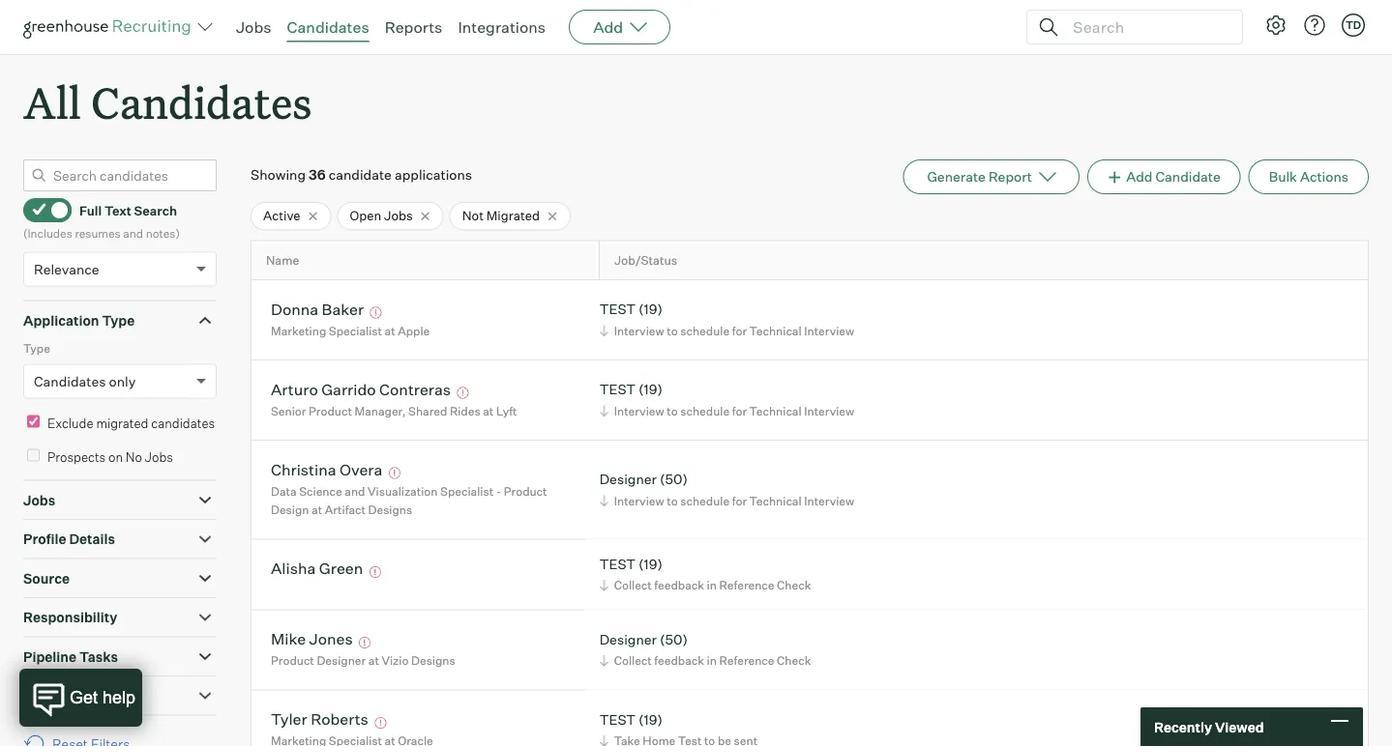 Task type: locate. For each thing, give the bounding box(es) containing it.
collect for test
[[614, 579, 652, 593]]

in down "test (19) collect feedback in reference check"
[[707, 654, 717, 669]]

Search text field
[[1068, 13, 1225, 41]]

and up the artifact
[[345, 484, 365, 499]]

at down donna baker has been in technical interview for more than 14 days image at the left top of the page
[[385, 324, 395, 338]]

alisha
[[271, 559, 316, 579]]

2 reference from the top
[[719, 654, 774, 669]]

2 vertical spatial product
[[271, 654, 314, 669]]

specialist left "-"
[[440, 484, 493, 499]]

3 to from the top
[[667, 494, 678, 508]]

only
[[109, 373, 136, 390]]

feedback up designer (50) collect feedback in reference check
[[654, 579, 704, 593]]

at left 'lyft'
[[483, 404, 494, 419]]

in for designer (50)
[[707, 654, 717, 669]]

visualization
[[368, 484, 438, 499]]

(50)
[[660, 471, 688, 488], [660, 631, 688, 648]]

technical for arturo garrido contreras
[[749, 404, 802, 419]]

greenhouse recruiting image
[[23, 15, 197, 39]]

donna
[[271, 300, 318, 319]]

check
[[777, 579, 811, 593], [777, 654, 811, 669]]

candidates only
[[34, 373, 136, 390]]

1 interview to schedule for technical interview link from the top
[[597, 322, 859, 340]]

candidates down 'jobs' link
[[91, 74, 312, 131]]

candidates for candidates only
[[34, 373, 106, 390]]

(50) inside designer (50) collect feedback in reference check
[[660, 631, 688, 648]]

3 interview to schedule for technical interview link from the top
[[597, 492, 859, 510]]

feedback for designer (50)
[[654, 654, 704, 669]]

to inside designer (50) interview to schedule for technical interview
[[667, 494, 678, 508]]

add for add
[[593, 17, 623, 37]]

0 vertical spatial designer
[[599, 471, 657, 488]]

add
[[593, 17, 623, 37], [1126, 169, 1153, 185]]

technical for christina overa
[[749, 494, 802, 508]]

marketing
[[271, 324, 326, 338]]

candidate
[[1155, 169, 1221, 185]]

at down 'mike jones has been in reference check for more than 10 days' icon
[[368, 654, 379, 669]]

1 vertical spatial designer
[[599, 631, 657, 648]]

configure image
[[1264, 14, 1288, 37]]

product down the mike at the bottom of page
[[271, 654, 314, 669]]

1 vertical spatial feedback
[[654, 654, 704, 669]]

interview to schedule for technical interview link for christina overa
[[597, 492, 859, 510]]

in
[[707, 579, 717, 593], [707, 654, 717, 669]]

product inside data science and visualization specialist - product design at artifact designs
[[504, 484, 547, 499]]

1 collect feedback in reference check link from the top
[[597, 577, 816, 595]]

3 schedule from the top
[[680, 494, 729, 508]]

reference for (50)
[[719, 654, 774, 669]]

reference down "test (19) collect feedback in reference check"
[[719, 654, 774, 669]]

1 vertical spatial specialist
[[440, 484, 493, 499]]

1 horizontal spatial add
[[1126, 169, 1153, 185]]

baker
[[322, 300, 364, 319]]

3 for from the top
[[732, 494, 747, 508]]

product
[[309, 404, 352, 419], [504, 484, 547, 499], [271, 654, 314, 669]]

candidates up exclude at the left bottom of the page
[[34, 373, 106, 390]]

donna baker link
[[271, 300, 364, 322]]

shared
[[408, 404, 447, 419]]

2 schedule from the top
[[680, 404, 729, 419]]

collect feedback in reference check link up designer (50) collect feedback in reference check
[[597, 577, 816, 595]]

1 vertical spatial type
[[23, 342, 50, 356]]

to up "test (19) collect feedback in reference check"
[[667, 494, 678, 508]]

and
[[123, 226, 143, 241], [345, 484, 365, 499]]

2 vertical spatial for
[[732, 494, 747, 508]]

3 technical from the top
[[749, 494, 802, 508]]

2 in from the top
[[707, 654, 717, 669]]

collect feedback in reference check link down "test (19) collect feedback in reference check"
[[597, 652, 816, 671]]

responsibility
[[23, 610, 117, 627]]

generate report button
[[903, 160, 1080, 195]]

0 vertical spatial product
[[309, 404, 352, 419]]

1 vertical spatial collect feedback in reference check link
[[597, 652, 816, 671]]

2 for from the top
[[732, 404, 747, 419]]

candidates inside 'type' element
[[34, 373, 106, 390]]

1 vertical spatial (50)
[[660, 631, 688, 648]]

1 vertical spatial schedule
[[680, 404, 729, 419]]

1 reference from the top
[[719, 579, 774, 593]]

0 vertical spatial (50)
[[660, 471, 688, 488]]

showing
[[251, 167, 306, 184]]

0 vertical spatial for
[[732, 324, 747, 338]]

0 vertical spatial and
[[123, 226, 143, 241]]

(includes
[[23, 226, 72, 241]]

check inside designer (50) collect feedback in reference check
[[777, 654, 811, 669]]

viewed
[[1215, 719, 1264, 736]]

for
[[732, 324, 747, 338], [732, 404, 747, 419], [732, 494, 747, 508]]

and inside full text search (includes resumes and notes)
[[123, 226, 143, 241]]

senior
[[271, 404, 306, 419]]

0 vertical spatial to
[[667, 324, 678, 338]]

1 horizontal spatial type
[[102, 312, 135, 329]]

all
[[23, 74, 81, 131]]

1 horizontal spatial specialist
[[440, 484, 493, 499]]

1 collect from the top
[[614, 579, 652, 593]]

3 test from the top
[[599, 556, 636, 573]]

and down text
[[123, 226, 143, 241]]

(19)
[[639, 301, 663, 318], [639, 381, 663, 398], [639, 556, 663, 573], [639, 712, 663, 729]]

to
[[667, 324, 678, 338], [667, 404, 678, 419], [667, 494, 678, 508]]

at down science
[[312, 503, 322, 518]]

jobs left candidates link
[[236, 17, 271, 37]]

to up designer (50) interview to schedule for technical interview
[[667, 404, 678, 419]]

feedback inside "test (19) collect feedback in reference check"
[[654, 579, 704, 593]]

no
[[126, 450, 142, 465]]

0 horizontal spatial specialist
[[329, 324, 382, 338]]

collect inside "test (19) collect feedback in reference check"
[[614, 579, 652, 593]]

designer inside designer (50) interview to schedule for technical interview
[[599, 471, 657, 488]]

0 horizontal spatial and
[[123, 226, 143, 241]]

1 vertical spatial candidates
[[91, 74, 312, 131]]

0 vertical spatial collect feedback in reference check link
[[597, 577, 816, 595]]

2 interview to schedule for technical interview link from the top
[[597, 402, 859, 420]]

donna baker
[[271, 300, 364, 319]]

2 vertical spatial candidates
[[34, 373, 106, 390]]

jobs up profile
[[23, 492, 55, 509]]

1 in from the top
[[707, 579, 717, 593]]

interview to schedule for technical interview link for arturo garrido contreras
[[597, 402, 859, 420]]

feedback inside designer (50) collect feedback in reference check
[[654, 654, 704, 669]]

notes)
[[146, 226, 180, 241]]

test (19) interview to schedule for technical interview
[[599, 301, 854, 338], [599, 381, 854, 419]]

prospects on no jobs
[[47, 450, 173, 465]]

collect up test (19)
[[614, 654, 652, 669]]

0 vertical spatial interview to schedule for technical interview link
[[597, 322, 859, 340]]

in inside "test (19) collect feedback in reference check"
[[707, 579, 717, 593]]

2 collect feedback in reference check link from the top
[[597, 652, 816, 671]]

1 vertical spatial collect
[[614, 654, 652, 669]]

4 (19) from the top
[[639, 712, 663, 729]]

1 vertical spatial interview to schedule for technical interview link
[[597, 402, 859, 420]]

1 feedback from the top
[[654, 579, 704, 593]]

rides
[[450, 404, 480, 419]]

2 vertical spatial technical
[[749, 494, 802, 508]]

donna baker has been in technical interview for more than 14 days image
[[367, 307, 385, 319]]

0 vertical spatial test (19) interview to schedule for technical interview
[[599, 301, 854, 338]]

application
[[23, 312, 99, 329]]

marketing specialist at apple
[[271, 324, 430, 338]]

collect inside designer (50) collect feedback in reference check
[[614, 654, 652, 669]]

alisha green has been in reference check for more than 10 days image
[[366, 567, 384, 579]]

relevance option
[[34, 261, 99, 278]]

technical inside designer (50) interview to schedule for technical interview
[[749, 494, 802, 508]]

1 test from the top
[[599, 301, 636, 318]]

0 vertical spatial schedule
[[680, 324, 729, 338]]

2 check from the top
[[777, 654, 811, 669]]

roberts
[[311, 710, 368, 730]]

details
[[69, 531, 115, 548]]

-
[[496, 484, 501, 499]]

reference for (19)
[[719, 579, 774, 593]]

reference inside "test (19) collect feedback in reference check"
[[719, 579, 774, 593]]

Prospects on No Jobs checkbox
[[27, 450, 40, 462]]

1 vertical spatial in
[[707, 654, 717, 669]]

test
[[599, 301, 636, 318], [599, 381, 636, 398], [599, 556, 636, 573], [599, 712, 636, 729]]

1 vertical spatial and
[[345, 484, 365, 499]]

1 vertical spatial technical
[[749, 404, 802, 419]]

(50) for overa
[[660, 471, 688, 488]]

type down application
[[23, 342, 50, 356]]

0 vertical spatial feedback
[[654, 579, 704, 593]]

in up designer (50) collect feedback in reference check
[[707, 579, 717, 593]]

1 schedule from the top
[[680, 324, 729, 338]]

to down job/status
[[667, 324, 678, 338]]

bulk actions link
[[1249, 160, 1369, 195]]

jones
[[309, 630, 353, 649]]

collect feedback in reference check link for (50)
[[597, 652, 816, 671]]

0 vertical spatial type
[[102, 312, 135, 329]]

bulk actions
[[1269, 169, 1349, 185]]

lyft
[[496, 404, 517, 419]]

relevance
[[34, 261, 99, 278]]

arturo garrido contreras has been in technical interview for more than 14 days image
[[454, 388, 472, 399]]

collect up designer (50) collect feedback in reference check
[[614, 579, 652, 593]]

interview
[[614, 324, 664, 338], [804, 324, 854, 338], [614, 404, 664, 419], [804, 404, 854, 419], [614, 494, 664, 508], [804, 494, 854, 508]]

mike jones
[[271, 630, 353, 649]]

in for test (19)
[[707, 579, 717, 593]]

1 vertical spatial for
[[732, 404, 747, 419]]

2 test (19) interview to schedule for technical interview from the top
[[599, 381, 854, 419]]

1 vertical spatial product
[[504, 484, 547, 499]]

feedback up test (19)
[[654, 654, 704, 669]]

alisha green link
[[271, 559, 363, 582]]

prospects
[[47, 450, 106, 465]]

2 to from the top
[[667, 404, 678, 419]]

0 horizontal spatial type
[[23, 342, 50, 356]]

check for (50)
[[777, 654, 811, 669]]

2 collect from the top
[[614, 654, 652, 669]]

in inside designer (50) collect feedback in reference check
[[707, 654, 717, 669]]

arturo garrido contreras
[[271, 380, 451, 399]]

designs right vizio
[[411, 654, 455, 669]]

1 vertical spatial to
[[667, 404, 678, 419]]

feedback
[[654, 579, 704, 593], [654, 654, 704, 669]]

test (19)
[[599, 712, 663, 729]]

reports link
[[385, 17, 442, 37]]

exclude migrated candidates
[[47, 416, 215, 431]]

1 horizontal spatial and
[[345, 484, 365, 499]]

2 (50) from the top
[[660, 631, 688, 648]]

product right "-"
[[504, 484, 547, 499]]

check inside "test (19) collect feedback in reference check"
[[777, 579, 811, 593]]

(19) inside "test (19) collect feedback in reference check"
[[639, 556, 663, 573]]

designer for christina overa
[[599, 471, 657, 488]]

specialist down baker
[[329, 324, 382, 338]]

0 vertical spatial check
[[777, 579, 811, 593]]

1 technical from the top
[[749, 324, 802, 338]]

product down garrido
[[309, 404, 352, 419]]

add candidate link
[[1087, 160, 1241, 195]]

0 vertical spatial collect
[[614, 579, 652, 593]]

designer inside designer (50) collect feedback in reference check
[[599, 631, 657, 648]]

3 (19) from the top
[[639, 556, 663, 573]]

2 feedback from the top
[[654, 654, 704, 669]]

1 to from the top
[[667, 324, 678, 338]]

1 (50) from the top
[[660, 471, 688, 488]]

0 horizontal spatial add
[[593, 17, 623, 37]]

1 vertical spatial check
[[777, 654, 811, 669]]

all candidates
[[23, 74, 312, 131]]

type up 'type' element
[[102, 312, 135, 329]]

0 vertical spatial add
[[593, 17, 623, 37]]

2 vertical spatial schedule
[[680, 494, 729, 508]]

1 vertical spatial test (19) interview to schedule for technical interview
[[599, 381, 854, 419]]

reference up designer (50) collect feedback in reference check
[[719, 579, 774, 593]]

1 for from the top
[[732, 324, 747, 338]]

check for (19)
[[777, 579, 811, 593]]

for inside designer (50) interview to schedule for technical interview
[[732, 494, 747, 508]]

0 vertical spatial in
[[707, 579, 717, 593]]

2 technical from the top
[[749, 404, 802, 419]]

exclude
[[47, 416, 93, 431]]

arturo garrido contreras link
[[271, 380, 451, 402]]

schedule inside designer (50) interview to schedule for technical interview
[[680, 494, 729, 508]]

interview to schedule for technical interview link for donna baker
[[597, 322, 859, 340]]

designer (50) collect feedback in reference check
[[599, 631, 811, 669]]

test (19) interview to schedule for technical interview for arturo garrido contreras
[[599, 381, 854, 419]]

0 vertical spatial technical
[[749, 324, 802, 338]]

reference inside designer (50) collect feedback in reference check
[[719, 654, 774, 669]]

0 vertical spatial candidates
[[287, 17, 369, 37]]

1 vertical spatial add
[[1126, 169, 1153, 185]]

(50) inside designer (50) interview to schedule for technical interview
[[660, 471, 688, 488]]

candidates right 'jobs' link
[[287, 17, 369, 37]]

jobs
[[236, 17, 271, 37], [384, 208, 413, 224], [145, 450, 173, 465], [23, 492, 55, 509]]

contreras
[[379, 380, 451, 399]]

jobs right open
[[384, 208, 413, 224]]

0 vertical spatial designs
[[368, 503, 412, 518]]

test (19) interview to schedule for technical interview for donna baker
[[599, 301, 854, 338]]

collect feedback in reference check link
[[597, 577, 816, 595], [597, 652, 816, 671]]

1 test (19) interview to schedule for technical interview from the top
[[599, 301, 854, 338]]

td button
[[1342, 14, 1365, 37]]

2 vertical spatial interview to schedule for technical interview link
[[597, 492, 859, 510]]

add for add candidate
[[1126, 169, 1153, 185]]

1 check from the top
[[777, 579, 811, 593]]

mike jones link
[[271, 630, 353, 652]]

designer
[[599, 471, 657, 488], [599, 631, 657, 648], [317, 654, 366, 669]]

0 vertical spatial reference
[[719, 579, 774, 593]]

1 vertical spatial designs
[[411, 654, 455, 669]]

open
[[350, 208, 381, 224]]

designs down visualization
[[368, 503, 412, 518]]

christina
[[271, 460, 336, 480]]

1 vertical spatial reference
[[719, 654, 774, 669]]

2 vertical spatial to
[[667, 494, 678, 508]]

add inside popup button
[[593, 17, 623, 37]]



Task type: describe. For each thing, give the bounding box(es) containing it.
tasks
[[79, 649, 118, 666]]

designs inside data science and visualization specialist - product design at artifact designs
[[368, 503, 412, 518]]

mike jones has been in reference check for more than 10 days image
[[356, 638, 374, 649]]

0 vertical spatial specialist
[[329, 324, 382, 338]]

design
[[271, 503, 309, 518]]

integrations
[[458, 17, 546, 37]]

jobs right no
[[145, 450, 173, 465]]

candidates for candidates
[[287, 17, 369, 37]]

tyler
[[271, 710, 307, 730]]

alisha green
[[271, 559, 363, 579]]

designer (50) interview to schedule for technical interview
[[599, 471, 854, 508]]

applications
[[395, 167, 472, 184]]

jobs link
[[236, 17, 271, 37]]

profile
[[23, 531, 66, 548]]

christina overa has been in technical interview for more than 14 days image
[[386, 468, 403, 480]]

artifact
[[325, 503, 366, 518]]

for for christina overa
[[732, 494, 747, 508]]

generate report
[[927, 169, 1032, 185]]

manager,
[[354, 404, 406, 419]]

on
[[108, 450, 123, 465]]

mike
[[271, 630, 306, 649]]

technical for donna baker
[[749, 324, 802, 338]]

active
[[263, 208, 300, 224]]

2 (19) from the top
[[639, 381, 663, 398]]

add candidate
[[1126, 169, 1221, 185]]

candidates
[[151, 416, 215, 431]]

td
[[1345, 18, 1361, 31]]

2 test from the top
[[599, 381, 636, 398]]

schedule for arturo garrido contreras
[[680, 404, 729, 419]]

4 test from the top
[[599, 712, 636, 729]]

collect feedback in reference check link for (19)
[[597, 577, 816, 595]]

1 (19) from the top
[[639, 301, 663, 318]]

36
[[309, 167, 326, 184]]

text
[[104, 203, 131, 218]]

christina overa
[[271, 460, 382, 480]]

candidate reports are now available! apply filters and select "view in app" element
[[903, 160, 1080, 195]]

tyler roberts has been in take home test for more than 7 days image
[[372, 718, 389, 730]]

candidates link
[[287, 17, 369, 37]]

product designer at vizio designs
[[271, 654, 455, 669]]

(50) for jones
[[660, 631, 688, 648]]

candidate
[[329, 167, 392, 184]]

pipeline tasks
[[23, 649, 118, 666]]

source
[[23, 570, 70, 587]]

recently viewed
[[1154, 719, 1264, 736]]

recently
[[1154, 719, 1212, 736]]

checkmark image
[[32, 203, 46, 216]]

test inside "test (19) collect feedback in reference check"
[[599, 556, 636, 573]]

report
[[989, 169, 1032, 185]]

pipeline
[[23, 649, 76, 666]]

not
[[462, 208, 484, 224]]

td button
[[1338, 10, 1369, 41]]

tyler roberts
[[271, 710, 368, 730]]

schedule for donna baker
[[680, 324, 729, 338]]

full
[[79, 203, 102, 218]]

migrated
[[96, 416, 148, 431]]

reports
[[385, 17, 442, 37]]

type element
[[23, 340, 217, 413]]

profile details
[[23, 531, 115, 548]]

generate
[[927, 169, 986, 185]]

senior product manager, shared rides at lyft
[[271, 404, 517, 419]]

integrations link
[[458, 17, 546, 37]]

migrated
[[486, 208, 540, 224]]

open jobs
[[350, 208, 413, 224]]

name
[[266, 253, 299, 268]]

resumes
[[75, 226, 121, 241]]

candidates only option
[[34, 373, 136, 390]]

bulk
[[1269, 169, 1297, 185]]

job/status
[[614, 253, 677, 268]]

overa
[[340, 460, 382, 480]]

for for arturo garrido contreras
[[732, 404, 747, 419]]

at inside data science and visualization specialist - product design at artifact designs
[[312, 503, 322, 518]]

for for donna baker
[[732, 324, 747, 338]]

and inside data science and visualization specialist - product design at artifact designs
[[345, 484, 365, 499]]

apple
[[398, 324, 430, 338]]

data science and visualization specialist - product design at artifact designs
[[271, 484, 547, 518]]

arturo
[[271, 380, 318, 399]]

science
[[299, 484, 342, 499]]

specialist inside data science and visualization specialist - product design at artifact designs
[[440, 484, 493, 499]]

full text search (includes resumes and notes)
[[23, 203, 180, 241]]

showing 36 candidate applications
[[251, 167, 472, 184]]

Search candidates field
[[23, 160, 217, 192]]

to for christina overa
[[667, 494, 678, 508]]

Exclude migrated candidates checkbox
[[27, 416, 40, 428]]

application type
[[23, 312, 135, 329]]

schedule for christina overa
[[680, 494, 729, 508]]

vizio
[[382, 654, 409, 669]]

test (19) collect feedback in reference check
[[599, 556, 811, 593]]

to for donna baker
[[667, 324, 678, 338]]

data
[[271, 484, 297, 499]]

feedback for test (19)
[[654, 579, 704, 593]]

to for arturo garrido contreras
[[667, 404, 678, 419]]

collect for designer
[[614, 654, 652, 669]]

education
[[23, 688, 90, 705]]

not migrated
[[462, 208, 540, 224]]

garrido
[[321, 380, 376, 399]]

add button
[[569, 10, 671, 44]]

2 vertical spatial designer
[[317, 654, 366, 669]]

designer for mike jones
[[599, 631, 657, 648]]



Task type: vqa. For each thing, say whether or not it's contained in the screenshot.
schedule for Arturo Garrido Contreras
yes



